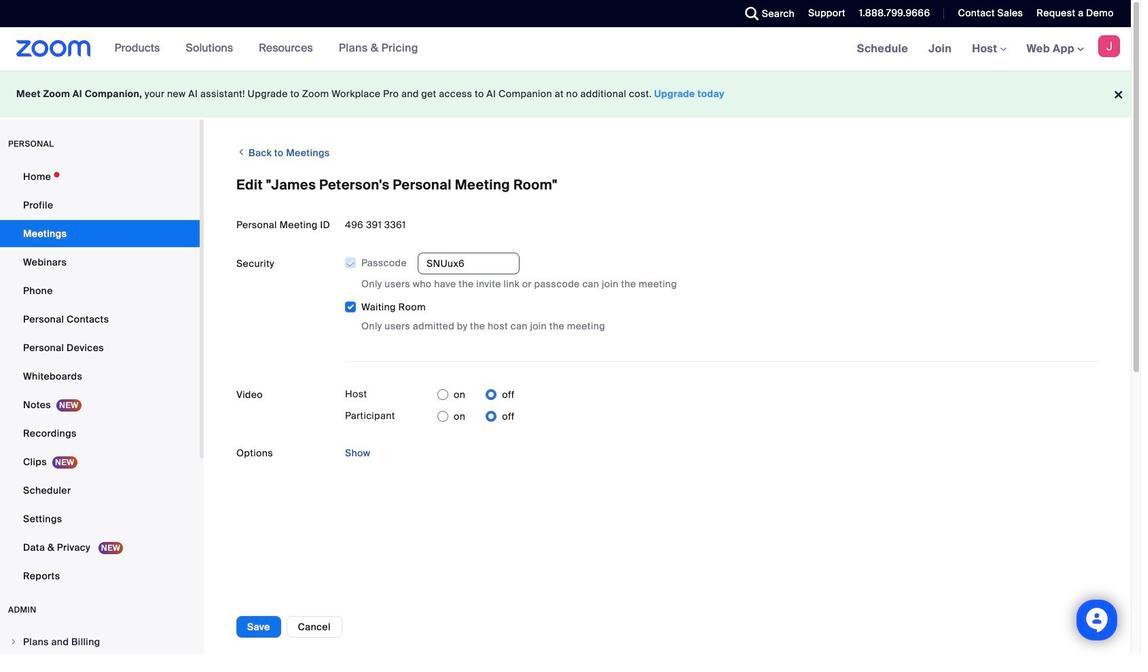 Task type: locate. For each thing, give the bounding box(es) containing it.
profile picture image
[[1098, 35, 1120, 57]]

banner
[[0, 27, 1131, 71]]

footer
[[0, 71, 1131, 118]]

option group
[[437, 384, 515, 406], [437, 406, 515, 427]]

None text field
[[418, 253, 520, 275]]

right image
[[10, 638, 18, 646]]

menu item
[[0, 629, 200, 654]]

left image
[[236, 145, 246, 159]]

product information navigation
[[104, 27, 429, 71]]

personal menu menu
[[0, 163, 200, 591]]

group
[[344, 253, 1098, 334]]



Task type: vqa. For each thing, say whether or not it's contained in the screenshot.
the bottommost features
no



Task type: describe. For each thing, give the bounding box(es) containing it.
2 option group from the top
[[437, 406, 515, 427]]

1 option group from the top
[[437, 384, 515, 406]]

zoom logo image
[[16, 40, 91, 57]]

meetings navigation
[[847, 27, 1131, 71]]



